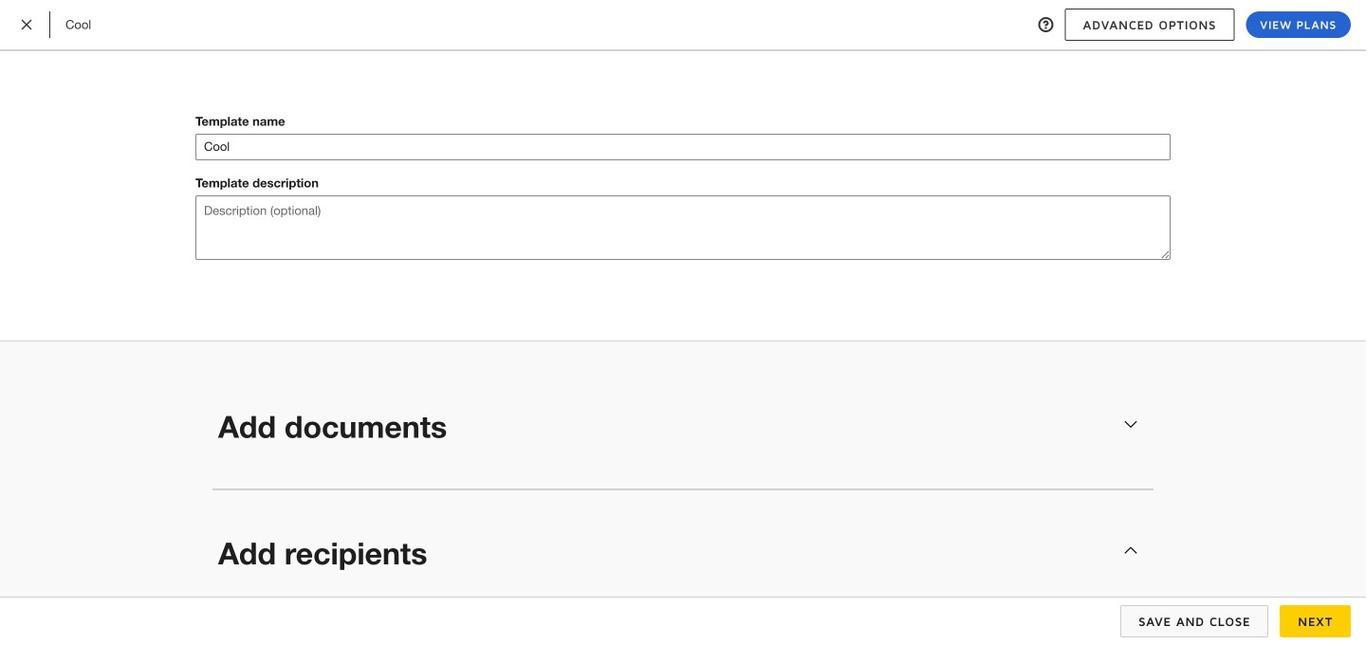 Task type: vqa. For each thing, say whether or not it's contained in the screenshot.
the template name text field
yes



Task type: describe. For each thing, give the bounding box(es) containing it.
Description (optional) text field
[[195, 195, 1171, 260]]



Task type: locate. For each thing, give the bounding box(es) containing it.
Template name text field
[[196, 135, 1170, 159]]



